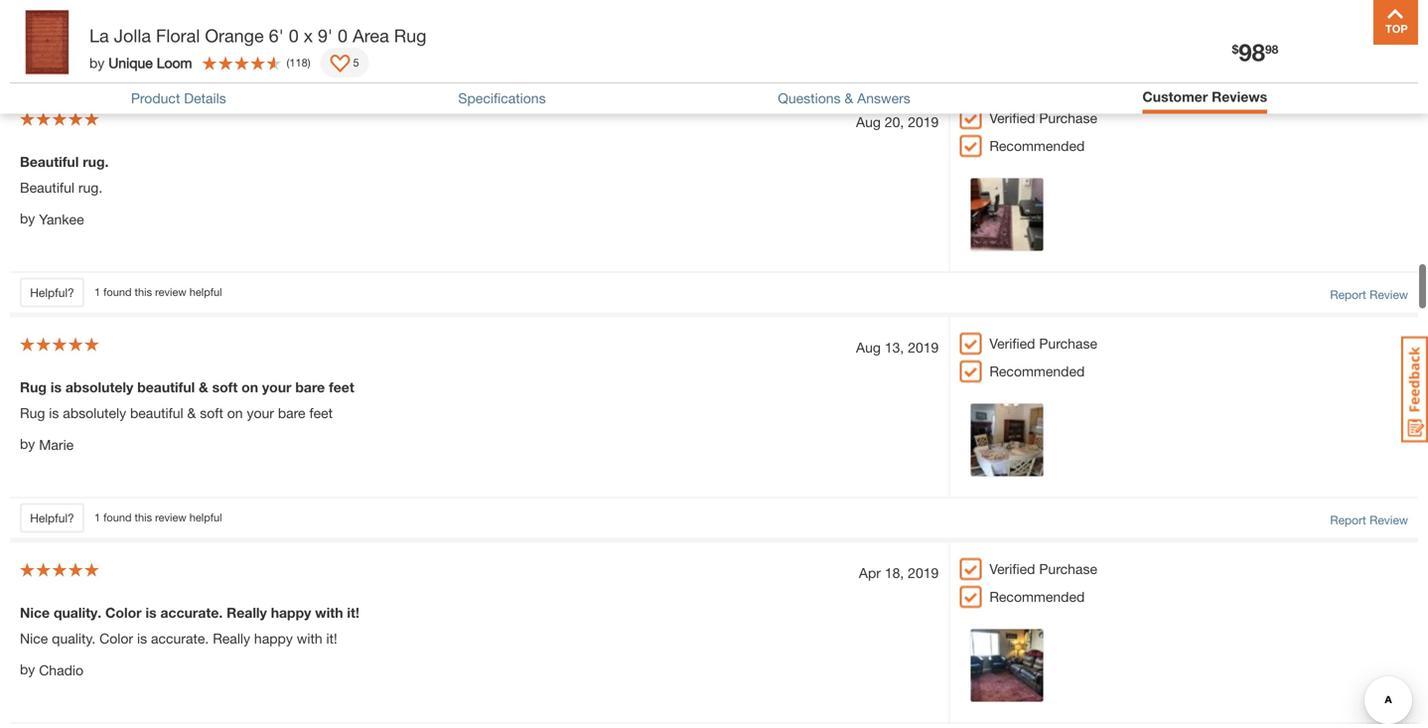 Task type: vqa. For each thing, say whether or not it's contained in the screenshot.
You'Re Shopping
no



Task type: describe. For each thing, give the bounding box(es) containing it.
verified for aug 20, 2019
[[990, 110, 1036, 126]]

floral
[[156, 25, 200, 46]]

review for aug 13, 2019
[[1370, 513, 1409, 527]]

2 nice from the top
[[20, 630, 48, 647]]

0 horizontal spatial it!
[[326, 630, 338, 647]]

specifications
[[459, 90, 546, 106]]

by marie
[[20, 436, 74, 453]]

verified for aug 13, 2019
[[990, 335, 1036, 352]]

98 up reviews on the top right
[[1239, 38, 1266, 66]]

1 vertical spatial absolutely
[[63, 405, 126, 421]]

0 vertical spatial bare
[[295, 379, 325, 395]]

nice quality. color is accurate. really happy with it! nice quality. color is accurate. really happy with it!
[[20, 604, 360, 647]]

by for by yankee
[[20, 210, 35, 226]]

2019 for aug 20, 2019
[[908, 114, 939, 130]]

beautiful rug. beautiful rug.
[[20, 153, 109, 196]]

1 horizontal spatial &
[[199, 379, 208, 395]]

feedback link image
[[1402, 336, 1429, 443]]

)
[[308, 56, 311, 69]]

1 vertical spatial rug
[[20, 379, 47, 395]]

review for aug 20, 2019
[[1370, 287, 1409, 301]]

purchase for aug 13, 2019
[[1040, 335, 1098, 352]]

2 vertical spatial &
[[187, 405, 196, 421]]

0 vertical spatial on
[[242, 379, 258, 395]]

1 found this review helpful for marie
[[94, 511, 222, 524]]

report for aug 20, 2019
[[1331, 287, 1367, 301]]

0 vertical spatial rug.
[[83, 153, 109, 170]]

1 vertical spatial really
[[213, 630, 250, 647]]

questions
[[778, 90, 841, 106]]

recommended for apr 18, 2019
[[990, 589, 1085, 605]]

product image image
[[15, 10, 79, 75]]

product details
[[131, 90, 226, 106]]

purchase for aug 20, 2019
[[1040, 110, 1098, 126]]

aug 13, 2019
[[857, 339, 939, 356]]

aug for aug 13, 2019
[[857, 339, 881, 356]]

helpful for rug.
[[190, 286, 222, 299]]

found for yankee
[[104, 286, 132, 299]]

verified purchase for aug 20, 2019
[[990, 110, 1098, 126]]

helpful? for beautiful
[[30, 285, 74, 299]]

chadio button
[[39, 660, 84, 681]]

unique
[[109, 54, 153, 71]]

questions & answers
[[778, 90, 911, 106]]

helpful? for rug
[[30, 511, 74, 525]]

customer reviews
[[1143, 88, 1268, 105]]

aug for aug 20, 2019
[[857, 114, 881, 130]]

6'
[[269, 25, 284, 46]]

1 0 from the left
[[289, 25, 299, 46]]

x
[[304, 25, 313, 46]]

0 vertical spatial with
[[315, 604, 343, 621]]

reviews
[[1212, 88, 1268, 105]]

by yankee
[[20, 210, 84, 228]]

0 vertical spatial quality.
[[54, 604, 102, 621]]

( 118 )
[[287, 56, 311, 69]]

1 vertical spatial soft
[[200, 405, 223, 421]]

this for yankee
[[135, 286, 152, 299]]

recommended for aug 20, 2019
[[990, 137, 1085, 154]]

18,
[[885, 565, 905, 581]]

1 helpful? from the top
[[30, 60, 74, 74]]

1 for marie
[[94, 511, 100, 524]]

la
[[89, 25, 109, 46]]

helpful? button for rug
[[20, 503, 84, 533]]

0 vertical spatial happy
[[271, 604, 311, 621]]

1 vertical spatial beautiful
[[130, 405, 183, 421]]

answers
[[858, 90, 911, 106]]

yankee
[[39, 211, 84, 228]]

0 vertical spatial it!
[[347, 604, 360, 621]]

0 vertical spatial really
[[227, 604, 267, 621]]

1 helpful? button from the top
[[20, 52, 84, 82]]

report review for aug 13, 2019
[[1331, 513, 1409, 527]]

apr 18, 2019
[[859, 565, 939, 581]]

$
[[1233, 42, 1239, 56]]

0 vertical spatial color
[[105, 604, 142, 621]]

2 beautiful from the top
[[20, 179, 74, 196]]

by for by marie
[[20, 436, 35, 452]]

found for marie
[[104, 511, 132, 524]]



Task type: locate. For each thing, give the bounding box(es) containing it.
0 vertical spatial 1 found this review helpful
[[94, 286, 222, 299]]

1 this from the top
[[135, 286, 152, 299]]

1 vertical spatial beautiful
[[20, 179, 74, 196]]

1 vertical spatial 2019
[[908, 339, 939, 356]]

2 review from the top
[[155, 511, 187, 524]]

1 vertical spatial purchase
[[1040, 335, 1098, 352]]

found
[[104, 286, 132, 299], [104, 511, 132, 524]]

2 vertical spatial 2019
[[908, 565, 939, 581]]

specifications button
[[459, 90, 546, 106], [459, 90, 546, 106]]

by left marie
[[20, 436, 35, 452]]

1 1 from the top
[[94, 286, 100, 299]]

marie button
[[39, 435, 74, 456]]

this for marie
[[135, 511, 152, 524]]

0 vertical spatial accurate.
[[160, 604, 223, 621]]

3 2019 from the top
[[908, 565, 939, 581]]

118
[[290, 56, 308, 69]]

nice
[[20, 604, 50, 621], [20, 630, 48, 647]]

helpful? down yankee button
[[30, 285, 74, 299]]

3 helpful? button from the top
[[20, 503, 84, 533]]

1 verified purchase from the top
[[990, 110, 1098, 126]]

2019 for apr 18, 2019
[[908, 565, 939, 581]]

0 vertical spatial beautiful
[[20, 153, 79, 170]]

report review button
[[1331, 285, 1409, 303], [1331, 511, 1409, 529]]

1 vertical spatial your
[[247, 405, 274, 421]]

2 helpful? button from the top
[[20, 278, 84, 307]]

0 vertical spatial purchase
[[1040, 110, 1098, 126]]

top button
[[1374, 0, 1419, 45]]

0 vertical spatial report
[[1331, 287, 1367, 301]]

helpful? button down the marie button
[[20, 503, 84, 533]]

1 vertical spatial 1 found this review helpful
[[94, 511, 222, 524]]

helpful for beautiful
[[190, 511, 222, 524]]

1 vertical spatial verified
[[990, 335, 1036, 352]]

1 report review button from the top
[[1331, 285, 1409, 303]]

1 aug from the top
[[857, 114, 881, 130]]

0 vertical spatial report review button
[[1331, 285, 1409, 303]]

1 horizontal spatial it!
[[347, 604, 360, 621]]

by left chadio
[[20, 661, 35, 677]]

by for by unique loom
[[89, 54, 105, 71]]

verified purchase
[[990, 110, 1098, 126], [990, 335, 1098, 352], [990, 561, 1098, 577]]

recommended
[[990, 137, 1085, 154], [990, 363, 1085, 379], [990, 589, 1085, 605]]

0 horizontal spatial &
[[187, 405, 196, 421]]

2019
[[908, 114, 939, 130], [908, 339, 939, 356], [908, 565, 939, 581]]

0 vertical spatial 2019
[[908, 114, 939, 130]]

soft
[[212, 379, 238, 395], [200, 405, 223, 421]]

on
[[242, 379, 258, 395], [227, 405, 243, 421]]

0 vertical spatial &
[[845, 90, 854, 106]]

report for aug 13, 2019
[[1331, 513, 1367, 527]]

1 vertical spatial helpful?
[[30, 285, 74, 299]]

by for by chadio
[[20, 661, 35, 677]]

1 vertical spatial rug.
[[78, 179, 103, 196]]

display image
[[330, 55, 350, 75]]

98
[[1239, 38, 1266, 66], [1266, 42, 1279, 56]]

verified
[[990, 110, 1036, 126], [990, 335, 1036, 352], [990, 561, 1036, 577]]

1 vertical spatial with
[[297, 630, 323, 647]]

helpful? button down yankee button
[[20, 278, 84, 307]]

report review
[[1331, 287, 1409, 301], [1331, 513, 1409, 527]]

1 found this review helpful for yankee
[[94, 286, 222, 299]]

13,
[[885, 339, 905, 356]]

1 vertical spatial helpful? button
[[20, 278, 84, 307]]

1 vertical spatial review
[[1370, 513, 1409, 527]]

0 vertical spatial 1
[[94, 286, 100, 299]]

verified purchase for aug 13, 2019
[[990, 335, 1098, 352]]

by inside by yankee
[[20, 210, 35, 226]]

1 verified from the top
[[990, 110, 1036, 126]]

by inside by marie
[[20, 436, 35, 452]]

1
[[94, 286, 100, 299], [94, 511, 100, 524]]

2 vertical spatial helpful?
[[30, 511, 74, 525]]

report review button for aug 20, 2019
[[1331, 285, 1409, 303]]

1 purchase from the top
[[1040, 110, 1098, 126]]

2 recommended from the top
[[990, 363, 1085, 379]]

1 vertical spatial happy
[[254, 630, 293, 647]]

1 vertical spatial found
[[104, 511, 132, 524]]

rug is absolutely beautiful & soft on your bare feet rug is absolutely beautiful & soft on your bare feet
[[20, 379, 354, 421]]

aug
[[857, 114, 881, 130], [857, 339, 881, 356]]

2019 right 18,
[[908, 565, 939, 581]]

customer reviews button
[[1143, 88, 1268, 109], [1143, 88, 1268, 105]]

helpful?
[[30, 60, 74, 74], [30, 285, 74, 299], [30, 511, 74, 525]]

5
[[353, 56, 359, 69]]

0 vertical spatial found
[[104, 286, 132, 299]]

0 vertical spatial recommended
[[990, 137, 1085, 154]]

1 vertical spatial review
[[155, 511, 187, 524]]

1 report review from the top
[[1331, 287, 1409, 301]]

1 vertical spatial recommended
[[990, 363, 1085, 379]]

0 horizontal spatial 0
[[289, 25, 299, 46]]

1 found from the top
[[104, 286, 132, 299]]

your
[[262, 379, 292, 395], [247, 405, 274, 421]]

2 vertical spatial recommended
[[990, 589, 1085, 605]]

review for yankee
[[155, 286, 187, 299]]

1 helpful from the top
[[190, 286, 222, 299]]

2 2019 from the top
[[908, 339, 939, 356]]

rug.
[[83, 153, 109, 170], [78, 179, 103, 196]]

2 report review button from the top
[[1331, 511, 1409, 529]]

1 vertical spatial bare
[[278, 405, 306, 421]]

really
[[227, 604, 267, 621], [213, 630, 250, 647]]

3 verified purchase from the top
[[990, 561, 1098, 577]]

report review button for aug 13, 2019
[[1331, 511, 1409, 529]]

helpful
[[190, 286, 222, 299], [190, 511, 222, 524]]

1 vertical spatial report review
[[1331, 513, 1409, 527]]

color
[[105, 604, 142, 621], [99, 630, 133, 647]]

20,
[[885, 114, 905, 130]]

marie
[[39, 437, 74, 453]]

bare
[[295, 379, 325, 395], [278, 405, 306, 421]]

0 vertical spatial aug
[[857, 114, 881, 130]]

2 horizontal spatial &
[[845, 90, 854, 106]]

1 vertical spatial color
[[99, 630, 133, 647]]

0 vertical spatial verified purchase
[[990, 110, 1098, 126]]

1 vertical spatial this
[[135, 511, 152, 524]]

la jolla floral orange 6' 0 x 9' 0 area rug
[[89, 25, 427, 46]]

0 vertical spatial feet
[[329, 379, 354, 395]]

0
[[289, 25, 299, 46], [338, 25, 348, 46]]

happy
[[271, 604, 311, 621], [254, 630, 293, 647]]

2019 for aug 13, 2019
[[908, 339, 939, 356]]

0 vertical spatial soft
[[212, 379, 238, 395]]

2 vertical spatial verified purchase
[[990, 561, 1098, 577]]

0 right "9'"
[[338, 25, 348, 46]]

1 vertical spatial report
[[1331, 513, 1367, 527]]

1 horizontal spatial 0
[[338, 25, 348, 46]]

rug for la jolla floral orange 6' 0 x 9' 0 area rug
[[394, 25, 427, 46]]

by
[[89, 54, 105, 71], [20, 210, 35, 226], [20, 436, 35, 452], [20, 661, 35, 677]]

helpful? left unique
[[30, 60, 74, 74]]

0 vertical spatial nice
[[20, 604, 50, 621]]

3 recommended from the top
[[990, 589, 1085, 605]]

verified for apr 18, 2019
[[990, 561, 1036, 577]]

product
[[131, 90, 180, 106]]

helpful? button for beautiful
[[20, 278, 84, 307]]

2 1 from the top
[[94, 511, 100, 524]]

2 this from the top
[[135, 511, 152, 524]]

helpful? button left unique
[[20, 52, 84, 82]]

0 vertical spatial verified
[[990, 110, 1036, 126]]

by unique loom
[[89, 54, 192, 71]]

1 vertical spatial feet
[[309, 405, 333, 421]]

0 vertical spatial helpful
[[190, 286, 222, 299]]

1 vertical spatial nice
[[20, 630, 48, 647]]

0 vertical spatial report review
[[1331, 287, 1409, 301]]

by inside by chadio
[[20, 661, 35, 677]]

rug for rug is absolutely beautiful & soft on your bare feet rug is absolutely beautiful & soft on your bare feet
[[20, 405, 45, 421]]

1 vertical spatial verified purchase
[[990, 335, 1098, 352]]

beautiful
[[137, 379, 195, 395], [130, 405, 183, 421]]

details
[[184, 90, 226, 106]]

0 vertical spatial beautiful
[[137, 379, 195, 395]]

is
[[51, 379, 62, 395], [49, 405, 59, 421], [146, 604, 157, 621], [137, 630, 147, 647]]

apr
[[859, 565, 881, 581]]

1 nice from the top
[[20, 604, 50, 621]]

loom
[[157, 54, 192, 71]]

area
[[353, 25, 389, 46]]

1 vertical spatial quality.
[[52, 630, 96, 647]]

1 vertical spatial 1
[[94, 511, 100, 524]]

98 right the $ on the right top of page
[[1266, 42, 1279, 56]]

purchase for apr 18, 2019
[[1040, 561, 1098, 577]]

5 button
[[321, 48, 369, 78]]

1 vertical spatial on
[[227, 405, 243, 421]]

0 vertical spatial helpful?
[[30, 60, 74, 74]]

chadio
[[39, 662, 84, 679]]

by left yankee
[[20, 210, 35, 226]]

2019 right 20,
[[908, 114, 939, 130]]

2019 right 13, at the top
[[908, 339, 939, 356]]

aug 20, 2019
[[857, 114, 939, 130]]

1 vertical spatial &
[[199, 379, 208, 395]]

2 0 from the left
[[338, 25, 348, 46]]

(
[[287, 56, 290, 69]]

it!
[[347, 604, 360, 621], [326, 630, 338, 647]]

2 1 found this review helpful from the top
[[94, 511, 222, 524]]

1 recommended from the top
[[990, 137, 1085, 154]]

orange
[[205, 25, 264, 46]]

questions & answers button
[[778, 90, 911, 106], [778, 90, 911, 106]]

2 report review from the top
[[1331, 513, 1409, 527]]

2 review from the top
[[1370, 513, 1409, 527]]

2 aug from the top
[[857, 339, 881, 356]]

accurate.
[[160, 604, 223, 621], [151, 630, 209, 647]]

review
[[155, 286, 187, 299], [155, 511, 187, 524]]

by chadio
[[20, 661, 84, 679]]

1 report from the top
[[1331, 287, 1367, 301]]

9'
[[318, 25, 333, 46]]

0 left x
[[289, 25, 299, 46]]

2 verified purchase from the top
[[990, 335, 1098, 352]]

customer
[[1143, 88, 1209, 105]]

$ 98 98
[[1233, 38, 1279, 66]]

rug
[[394, 25, 427, 46], [20, 379, 47, 395], [20, 405, 45, 421]]

report
[[1331, 287, 1367, 301], [1331, 513, 1367, 527]]

0 vertical spatial rug
[[394, 25, 427, 46]]

2 found from the top
[[104, 511, 132, 524]]

feet
[[329, 379, 354, 395], [309, 405, 333, 421]]

jolla
[[114, 25, 151, 46]]

1 2019 from the top
[[908, 114, 939, 130]]

2 helpful? from the top
[[30, 285, 74, 299]]

report review for aug 20, 2019
[[1331, 287, 1409, 301]]

2 report from the top
[[1331, 513, 1367, 527]]

absolutely
[[65, 379, 133, 395], [63, 405, 126, 421]]

review
[[1370, 287, 1409, 301], [1370, 513, 1409, 527]]

0 vertical spatial this
[[135, 286, 152, 299]]

verified purchase for apr 18, 2019
[[990, 561, 1098, 577]]

3 helpful? from the top
[[30, 511, 74, 525]]

2 vertical spatial verified
[[990, 561, 1036, 577]]

0 vertical spatial helpful? button
[[20, 52, 84, 82]]

1 for yankee
[[94, 286, 100, 299]]

0 vertical spatial your
[[262, 379, 292, 395]]

3 verified from the top
[[990, 561, 1036, 577]]

2 verified from the top
[[990, 335, 1036, 352]]

product details button
[[131, 90, 226, 106], [131, 90, 226, 106]]

0 vertical spatial review
[[155, 286, 187, 299]]

2 purchase from the top
[[1040, 335, 1098, 352]]

2 vertical spatial purchase
[[1040, 561, 1098, 577]]

1 vertical spatial report review button
[[1331, 511, 1409, 529]]

1 vertical spatial helpful
[[190, 511, 222, 524]]

aug left 20,
[[857, 114, 881, 130]]

3 purchase from the top
[[1040, 561, 1098, 577]]

with
[[315, 604, 343, 621], [297, 630, 323, 647]]

helpful? down the marie button
[[30, 511, 74, 525]]

review for marie
[[155, 511, 187, 524]]

1 review from the top
[[155, 286, 187, 299]]

quality.
[[54, 604, 102, 621], [52, 630, 96, 647]]

1 1 found this review helpful from the top
[[94, 286, 222, 299]]

1 review from the top
[[1370, 287, 1409, 301]]

1 beautiful from the top
[[20, 153, 79, 170]]

0 vertical spatial absolutely
[[65, 379, 133, 395]]

recommended for aug 13, 2019
[[990, 363, 1085, 379]]

helpful? button
[[20, 52, 84, 82], [20, 278, 84, 307], [20, 503, 84, 533]]

2 helpful from the top
[[190, 511, 222, 524]]

1 vertical spatial it!
[[326, 630, 338, 647]]

2 vertical spatial rug
[[20, 405, 45, 421]]

2 vertical spatial helpful? button
[[20, 503, 84, 533]]

aug left 13, at the top
[[857, 339, 881, 356]]

beautiful
[[20, 153, 79, 170], [20, 179, 74, 196]]

this
[[135, 286, 152, 299], [135, 511, 152, 524]]

1 found this review helpful
[[94, 286, 222, 299], [94, 511, 222, 524]]

98 inside $ 98 98
[[1266, 42, 1279, 56]]

1 vertical spatial aug
[[857, 339, 881, 356]]

&
[[845, 90, 854, 106], [199, 379, 208, 395], [187, 405, 196, 421]]

0 vertical spatial review
[[1370, 287, 1409, 301]]

by down la at the left
[[89, 54, 105, 71]]

1 vertical spatial accurate.
[[151, 630, 209, 647]]

yankee button
[[39, 209, 84, 230]]

purchase
[[1040, 110, 1098, 126], [1040, 335, 1098, 352], [1040, 561, 1098, 577]]



